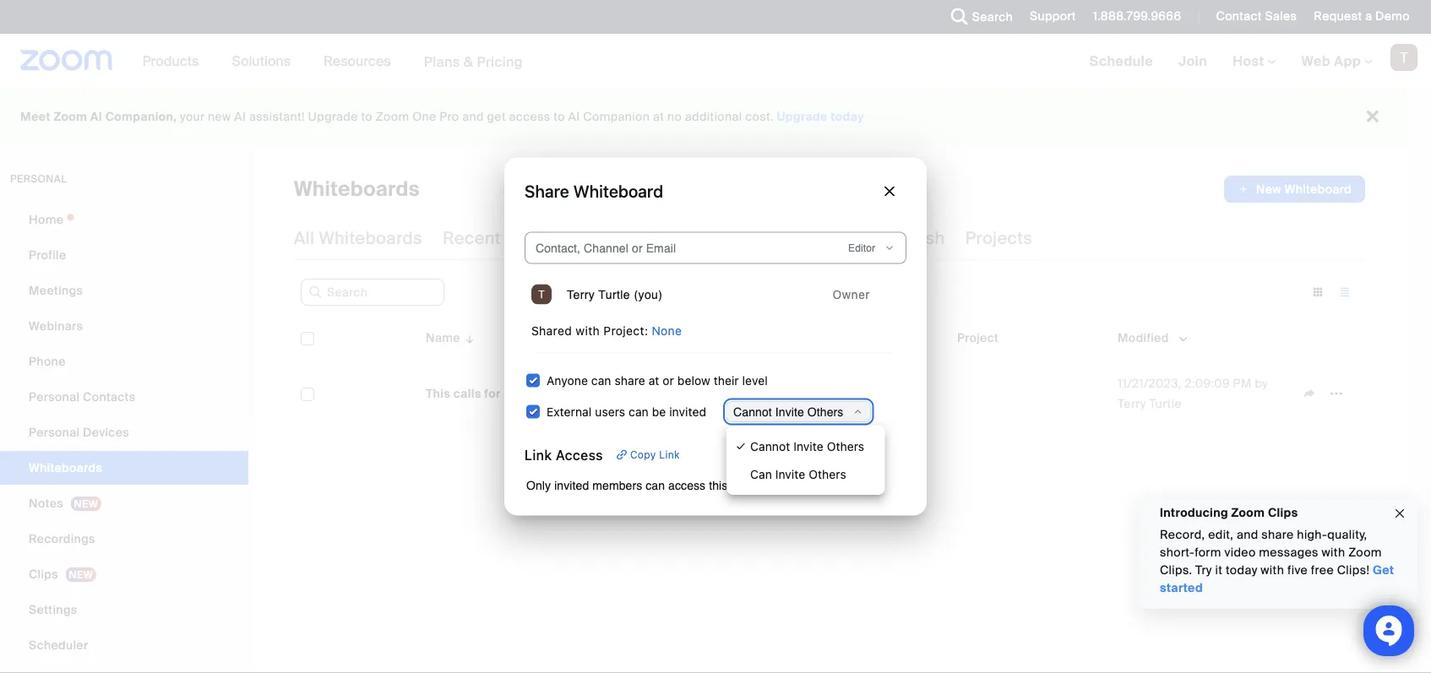 Task type: vqa. For each thing, say whether or not it's contained in the screenshot.
Clips
yes



Task type: locate. For each thing, give the bounding box(es) containing it.
1 vertical spatial and
[[1237, 527, 1259, 543]]

invite for cannot invite others 'popup button'
[[776, 405, 804, 419]]

and inside record, edit, and share high-quality, short-form video messages with zoom clips. try it today with five free clips!
[[1237, 527, 1259, 543]]

turtle inside owner list item
[[599, 288, 631, 301]]

1 horizontal spatial turtle
[[829, 386, 861, 401]]

0 vertical spatial can
[[592, 374, 612, 387]]

recordings
[[29, 531, 95, 547]]

zoom up the clips!
[[1349, 545, 1382, 561]]

external
[[547, 405, 592, 419]]

1 horizontal spatial and
[[1237, 527, 1259, 543]]

1 vertical spatial today
[[1226, 563, 1258, 578]]

banner
[[0, 34, 1432, 89]]

can left be
[[629, 405, 649, 419]]

0 vertical spatial starred
[[820, 227, 881, 249]]

others for can invite others option
[[809, 467, 847, 481]]

list box
[[734, 433, 878, 488]]

0 horizontal spatial share
[[615, 374, 646, 387]]

2 vertical spatial others
[[809, 467, 847, 481]]

1 vertical spatial shared
[[532, 324, 572, 338]]

to
[[361, 109, 373, 125], [554, 109, 565, 125]]

1 horizontal spatial terry
[[797, 386, 825, 401]]

project:
[[604, 324, 649, 338]]

cell down project
[[951, 390, 1111, 397]]

all whiteboards
[[294, 227, 423, 249]]

0 horizontal spatial turtle
[[599, 288, 631, 301]]

a left demo
[[1366, 8, 1373, 24]]

1 horizontal spatial clips
[[1268, 505, 1299, 521]]

1 personal from the top
[[29, 389, 80, 405]]

at inside meet zoom ai companion, footer
[[653, 109, 664, 125]]

share up messages at the right bottom of the page
[[1262, 527, 1294, 543]]

with up free
[[1322, 545, 1346, 561]]

users
[[595, 405, 626, 419]]

link right copy
[[659, 449, 680, 461]]

me
[[774, 227, 799, 249]]

zoom logo image
[[20, 50, 113, 71]]

1 vertical spatial a
[[504, 386, 511, 401]]

terry inside owner list item
[[567, 288, 595, 301]]

terry up shared with project: none
[[567, 288, 595, 301]]

with left the project:
[[576, 324, 600, 338]]

2 horizontal spatial turtle
[[1150, 396, 1182, 412]]

cannot up can
[[750, 439, 790, 453]]

0 horizontal spatial a
[[504, 386, 511, 401]]

terry down 11/21/2023,
[[1118, 396, 1147, 412]]

others inside "cannot invite others" option
[[827, 439, 865, 453]]

upgrade down the product information 'navigation'
[[308, 109, 358, 125]]

clips up settings at the bottom of page
[[29, 567, 58, 582]]

home link
[[0, 203, 248, 237]]

personal
[[29, 389, 80, 405], [29, 425, 80, 440]]

at left or on the left
[[649, 374, 660, 387]]

ai left companion,
[[90, 109, 102, 125]]

support link
[[1018, 0, 1081, 34], [1030, 8, 1077, 24]]

and up the video
[[1237, 527, 1259, 543]]

1 vertical spatial personal
[[29, 425, 80, 440]]

personal for personal devices
[[29, 425, 80, 440]]

1 vertical spatial cannot invite others
[[750, 439, 865, 453]]

turtle down 11/21/2023,
[[1150, 396, 1182, 412]]

invite
[[776, 405, 804, 419], [794, 439, 824, 453], [776, 467, 806, 481]]

share
[[525, 181, 570, 201]]

link left "access"
[[525, 447, 552, 463]]

today
[[831, 109, 865, 125], [1226, 563, 1258, 578]]

personal contacts
[[29, 389, 136, 405]]

1 vertical spatial cannot
[[750, 439, 790, 453]]

0 vertical spatial personal
[[29, 389, 80, 405]]

to right access
[[554, 109, 565, 125]]

0 horizontal spatial ai
[[90, 109, 102, 125]]

whiteboards
[[294, 176, 420, 202], [319, 227, 423, 249], [549, 227, 653, 249]]

starred up below
[[679, 330, 723, 346]]

cannot invite others up "cannot invite others" option
[[734, 405, 844, 419]]

0 vertical spatial others
[[808, 405, 844, 419]]

companion,
[[105, 109, 177, 125]]

2 horizontal spatial ai
[[568, 109, 580, 125]]

arrow down image
[[460, 328, 476, 348]]

cannot invite others inside 'popup button'
[[734, 405, 844, 419]]

cannot invite others inside option
[[750, 439, 865, 453]]

external users can be invited
[[547, 405, 707, 419]]

1 horizontal spatial can
[[629, 405, 649, 419]]

shared for shared with me
[[673, 227, 732, 249]]

zoom right meet
[[54, 109, 87, 125]]

invite inside 'popup button'
[[776, 405, 804, 419]]

meet
[[20, 109, 51, 125]]

0 vertical spatial cannot invite others
[[734, 405, 844, 419]]

free
[[1311, 563, 1334, 578]]

cell left this
[[325, 371, 406, 417]]

whiteboards down the share whiteboard at the left
[[549, 227, 653, 249]]

can up 'users'
[[592, 374, 612, 387]]

others inside can invite others option
[[809, 467, 847, 481]]

1.888.799.9666 button up schedule
[[1081, 0, 1186, 34]]

introducing zoom clips
[[1160, 505, 1299, 521]]

2 vertical spatial invite
[[776, 467, 806, 481]]

1.888.799.9666
[[1093, 8, 1182, 24]]

invite for "cannot invite others" option
[[794, 439, 824, 453]]

1 horizontal spatial a
[[1366, 8, 1373, 24]]

0 vertical spatial and
[[462, 109, 484, 125]]

terry
[[567, 288, 595, 301], [797, 386, 825, 401], [1118, 396, 1147, 412]]

1 vertical spatial others
[[827, 439, 865, 453]]

profile
[[29, 247, 66, 263]]

whiteboards up search text box
[[319, 227, 423, 249]]

request a demo link
[[1302, 0, 1432, 34], [1314, 8, 1411, 24]]

anyone can share at or below their level
[[547, 374, 768, 387]]

starred
[[820, 227, 881, 249], [679, 330, 723, 346]]

0 vertical spatial invite
[[776, 405, 804, 419]]

others up can invite others option
[[827, 439, 865, 453]]

1.888.799.9666 button up 'schedule' link
[[1093, 8, 1182, 24]]

a right for
[[504, 386, 511, 401]]

2:09:09
[[1185, 376, 1230, 391]]

0 vertical spatial at
[[653, 109, 664, 125]]

1 horizontal spatial starred
[[820, 227, 881, 249]]

application
[[294, 316, 1378, 440], [679, 381, 783, 407]]

owner list item
[[525, 274, 907, 315]]

invite up can invite others option
[[794, 439, 824, 453]]

0 horizontal spatial shared
[[532, 324, 572, 338]]

personal menu menu
[[0, 203, 248, 674]]

notes
[[29, 496, 63, 511]]

profile link
[[0, 238, 248, 272]]

terry for terry turtle (you)
[[567, 288, 595, 301]]

link inside button
[[659, 449, 680, 461]]

started
[[1160, 581, 1203, 596]]

personal inside personal devices link
[[29, 425, 80, 440]]

personal inside personal contacts link
[[29, 389, 80, 405]]

their
[[714, 374, 739, 387]]

clips inside personal menu "menu"
[[29, 567, 58, 582]]

0 horizontal spatial terry
[[567, 288, 595, 301]]

cannot down the "level"
[[734, 405, 772, 419]]

0 horizontal spatial clips
[[29, 567, 58, 582]]

2 personal from the top
[[29, 425, 80, 440]]

list box containing cannot invite others
[[734, 433, 878, 488]]

schedule
[[1090, 52, 1154, 70]]

others down "cannot invite others" option
[[809, 467, 847, 481]]

1 horizontal spatial to
[[554, 109, 565, 125]]

get
[[1373, 563, 1395, 578]]

meetings navigation
[[1077, 34, 1432, 89]]

clips up high-
[[1268, 505, 1299, 521]]

cannot inside cannot invite others 'popup button'
[[734, 405, 772, 419]]

1 horizontal spatial link
[[659, 449, 680, 461]]

turtle up cannot invite others 'popup button'
[[829, 386, 861, 401]]

2 ai from the left
[[234, 109, 246, 125]]

0 horizontal spatial upgrade
[[308, 109, 358, 125]]

personal down personal contacts
[[29, 425, 80, 440]]

invite right can
[[776, 467, 806, 481]]

cannot invite others for cannot invite others 'popup button'
[[734, 405, 844, 419]]

introducing
[[1160, 505, 1229, 521]]

personal for personal contacts
[[29, 389, 80, 405]]

11/21/2023, 2:09:09 pm by terry turtle
[[1118, 376, 1269, 412]]

trash
[[901, 227, 945, 249]]

1 to from the left
[[361, 109, 373, 125]]

1 horizontal spatial share
[[1262, 527, 1294, 543]]

ai
[[90, 109, 102, 125], [234, 109, 246, 125], [568, 109, 580, 125]]

turtle left (you)
[[599, 288, 631, 301]]

settings link
[[0, 593, 248, 627]]

calls
[[454, 386, 481, 401]]

others down terry turtle
[[808, 405, 844, 419]]

1 vertical spatial share
[[1262, 527, 1294, 543]]

clips.
[[1160, 563, 1193, 578]]

shared up anyone
[[532, 324, 572, 338]]

with
[[736, 227, 770, 249], [576, 324, 600, 338], [1322, 545, 1346, 561], [1261, 563, 1285, 578]]

terry up cannot invite others 'popup button'
[[797, 386, 825, 401]]

it
[[1216, 563, 1223, 578]]

0 vertical spatial today
[[831, 109, 865, 125]]

0 vertical spatial shared
[[673, 227, 732, 249]]

starred up owner
[[820, 227, 881, 249]]

to left the one on the left top
[[361, 109, 373, 125]]

others inside cannot invite others 'popup button'
[[808, 405, 844, 419]]

0 vertical spatial cannot
[[734, 405, 772, 419]]

today inside record, edit, and share high-quality, short-form video messages with zoom clips. try it today with five free clips!
[[1226, 563, 1258, 578]]

level
[[743, 374, 768, 387]]

share up external users can be invited
[[615, 374, 646, 387]]

new
[[208, 109, 231, 125]]

others
[[808, 405, 844, 419], [827, 439, 865, 453], [809, 467, 847, 481]]

at
[[653, 109, 664, 125], [649, 374, 660, 387]]

link access
[[525, 447, 603, 463]]

1 vertical spatial starred
[[679, 330, 723, 346]]

at left no
[[653, 109, 664, 125]]

webinars
[[29, 318, 83, 334]]

record,
[[1160, 527, 1206, 543]]

video
[[1225, 545, 1256, 561]]

join
[[1179, 52, 1208, 70]]

2 horizontal spatial terry
[[1118, 396, 1147, 412]]

pro
[[440, 109, 459, 125]]

invite up "cannot invite others" option
[[776, 405, 804, 419]]

upgrade right cost.
[[777, 109, 828, 125]]

1 horizontal spatial shared
[[673, 227, 732, 249]]

meetings
[[29, 283, 83, 298]]

cell
[[325, 371, 406, 417], [951, 390, 1111, 397]]

1 ai from the left
[[90, 109, 102, 125]]

1 vertical spatial invite
[[794, 439, 824, 453]]

can
[[592, 374, 612, 387], [629, 405, 649, 419]]

1 horizontal spatial ai
[[234, 109, 246, 125]]

cannot inside "cannot invite others" option
[[750, 439, 790, 453]]

access
[[556, 447, 603, 463]]

phone link
[[0, 345, 248, 379]]

personal down phone
[[29, 389, 80, 405]]

name
[[426, 330, 460, 346]]

clips
[[1268, 505, 1299, 521], [29, 567, 58, 582]]

ai right new
[[234, 109, 246, 125]]

shared up owner list item
[[673, 227, 732, 249]]

0 horizontal spatial and
[[462, 109, 484, 125]]

with left me
[[736, 227, 770, 249]]

devices
[[83, 425, 129, 440]]

0 horizontal spatial to
[[361, 109, 373, 125]]

copy link button
[[610, 445, 687, 465]]

turtle
[[599, 288, 631, 301], [829, 386, 861, 401], [1150, 396, 1182, 412]]

1 vertical spatial clips
[[29, 567, 58, 582]]

0 horizontal spatial today
[[831, 109, 865, 125]]

cannot invite others up can invite others option
[[750, 439, 865, 453]]

a
[[1366, 8, 1373, 24], [504, 386, 511, 401]]

ai left companion
[[568, 109, 580, 125]]

and left get
[[462, 109, 484, 125]]

share
[[615, 374, 646, 387], [1262, 527, 1294, 543]]

1.888.799.9666 button
[[1081, 0, 1186, 34], [1093, 8, 1182, 24]]

0 vertical spatial share
[[615, 374, 646, 387]]

3 ai from the left
[[568, 109, 580, 125]]

1 horizontal spatial today
[[1226, 563, 1258, 578]]

get started
[[1160, 563, 1395, 596]]

1 horizontal spatial upgrade
[[777, 109, 828, 125]]

1 vertical spatial at
[[649, 374, 660, 387]]

support
[[1030, 8, 1077, 24]]

product information navigation
[[130, 34, 536, 89]]

shared inside the tabs of all whiteboard page tab list
[[673, 227, 732, 249]]

terry for terry turtle
[[797, 386, 825, 401]]

turtle inside 11/21/2023, 2:09:09 pm by terry turtle
[[1150, 396, 1182, 412]]



Task type: describe. For each thing, give the bounding box(es) containing it.
clips!
[[1338, 563, 1370, 578]]

contact sales link up meetings navigation
[[1217, 8, 1298, 24]]

list mode, selected image
[[1332, 285, 1359, 300]]

whiteboards for all
[[319, 227, 423, 249]]

0 vertical spatial a
[[1366, 8, 1373, 24]]

0 horizontal spatial can
[[592, 374, 612, 387]]

notes link
[[0, 487, 248, 521]]

can invite others
[[750, 467, 847, 481]]

none button
[[652, 322, 682, 339]]

1 horizontal spatial cell
[[951, 390, 1111, 397]]

pricing
[[477, 53, 523, 70]]

assistant!
[[249, 109, 305, 125]]

meet zoom ai companion, your new ai assistant! upgrade to zoom one pro and get access to ai companion at no additional cost. upgrade today
[[20, 109, 865, 125]]

with inside the tabs of all whiteboard page tab list
[[736, 227, 770, 249]]

shared with project: none
[[532, 324, 682, 338]]

one
[[413, 109, 437, 125]]

0 horizontal spatial cell
[[325, 371, 406, 417]]

get
[[487, 109, 506, 125]]

pm
[[1234, 376, 1252, 391]]

application containing name
[[294, 316, 1378, 440]]

whiteboards for my
[[549, 227, 653, 249]]

cost.
[[746, 109, 774, 125]]

my
[[521, 227, 545, 249]]

invited
[[670, 405, 707, 419]]

all
[[294, 227, 315, 249]]

shared for shared with project: none
[[532, 324, 572, 338]]

recordings link
[[0, 522, 248, 556]]

clips link
[[0, 558, 248, 592]]

whiteboard
[[574, 181, 663, 201]]

tabs of all whiteboard page tab list
[[294, 216, 1033, 260]]

recent
[[443, 227, 501, 249]]

2 to from the left
[[554, 109, 565, 125]]

my whiteboards
[[521, 227, 653, 249]]

meet zoom ai companion, footer
[[0, 88, 1406, 146]]

request a demo
[[1314, 8, 1411, 24]]

sales
[[1266, 8, 1298, 24]]

terry inside 11/21/2023, 2:09:09 pm by terry turtle
[[1118, 396, 1147, 412]]

zoom inside record, edit, and share high-quality, short-form video messages with zoom clips. try it today with five free clips!
[[1349, 545, 1382, 561]]

grid mode, not selected image
[[1305, 285, 1332, 300]]

projects
[[966, 227, 1033, 249]]

contacts
[[83, 389, 136, 405]]

turtle for terry turtle (you)
[[599, 288, 631, 301]]

2 upgrade from the left
[[777, 109, 828, 125]]

others for cannot invite others 'popup button'
[[808, 405, 844, 419]]

high-
[[1298, 527, 1328, 543]]

terry turtle (you)
[[567, 288, 663, 301]]

additional
[[685, 109, 742, 125]]

close image
[[1394, 504, 1407, 524]]

banner containing schedule
[[0, 34, 1432, 89]]

starred inside the tabs of all whiteboard page tab list
[[820, 227, 881, 249]]

invite for can invite others option
[[776, 467, 806, 481]]

companion
[[583, 109, 650, 125]]

today inside meet zoom ai companion, footer
[[831, 109, 865, 125]]

shared with me
[[673, 227, 799, 249]]

1 upgrade from the left
[[308, 109, 358, 125]]

Search text field
[[301, 279, 445, 306]]

1 vertical spatial can
[[629, 405, 649, 419]]

11/21/2023,
[[1118, 376, 1182, 391]]

scheduler
[[29, 638, 88, 653]]

this
[[426, 386, 451, 401]]

copy
[[630, 449, 656, 461]]

edit,
[[1209, 527, 1234, 543]]

0 vertical spatial clips
[[1268, 505, 1299, 521]]

cannot for cannot invite others 'popup button'
[[734, 405, 772, 419]]

record, edit, and share high-quality, short-form video messages with zoom clips. try it today with five free clips!
[[1160, 527, 1382, 578]]

owner
[[833, 287, 870, 301]]

zoom left the one on the left top
[[376, 109, 409, 125]]

and inside meet zoom ai companion, footer
[[462, 109, 484, 125]]

share whiteboard
[[525, 181, 663, 201]]

or
[[663, 374, 674, 387]]

&
[[464, 53, 474, 70]]

project
[[958, 330, 999, 346]]

home
[[29, 212, 64, 227]]

0 horizontal spatial link
[[525, 447, 552, 463]]

cannot invite others option
[[734, 433, 878, 461]]

quality,
[[1328, 527, 1368, 543]]

anyone
[[547, 374, 588, 387]]

for
[[485, 386, 501, 401]]

personal
[[10, 172, 67, 186]]

zoom up "edit,"
[[1232, 505, 1265, 521]]

others for "cannot invite others" option
[[827, 439, 865, 453]]

demo
[[1376, 8, 1411, 24]]

no
[[668, 109, 682, 125]]

with down messages at the right bottom of the page
[[1261, 563, 1285, 578]]

below
[[678, 374, 711, 387]]

cannot invite others for "cannot invite others" option
[[750, 439, 865, 453]]

none
[[652, 324, 682, 338]]

cannot for "cannot invite others" option
[[750, 439, 790, 453]]

short-
[[1160, 545, 1195, 561]]

form
[[1195, 545, 1222, 561]]

try
[[1196, 563, 1213, 578]]

this calls for a parade
[[426, 386, 556, 401]]

share inside record, edit, and share high-quality, short-form video messages with zoom clips. try it today with five free clips!
[[1262, 527, 1294, 543]]

cannot invite others button
[[727, 402, 871, 422]]

join link
[[1166, 34, 1220, 88]]

contact sales
[[1217, 8, 1298, 24]]

phone
[[29, 354, 66, 369]]

whiteboards up all whiteboards in the left top of the page
[[294, 176, 420, 202]]

five
[[1288, 563, 1308, 578]]

this calls for a parade, modified at nov 21, 2023 by terry turtle, link, starred element
[[325, 371, 406, 417]]

personal devices link
[[0, 416, 248, 450]]

turtle for terry turtle
[[829, 386, 861, 401]]

terry turtle
[[797, 386, 861, 401]]

schedule link
[[1077, 34, 1166, 88]]

your
[[180, 109, 205, 125]]

contact sales link up join
[[1204, 0, 1302, 34]]

messages
[[1260, 545, 1319, 561]]

contact
[[1217, 8, 1262, 24]]

personal contacts link
[[0, 380, 248, 414]]

request
[[1314, 8, 1363, 24]]

permission image
[[842, 238, 903, 258]]

upgrade today link
[[777, 109, 865, 125]]

by
[[1255, 376, 1269, 391]]

get started link
[[1160, 563, 1395, 596]]

plans
[[424, 53, 460, 70]]

meetings link
[[0, 274, 248, 308]]

be
[[652, 405, 666, 419]]

can invite others option
[[734, 461, 878, 488]]

0 horizontal spatial starred
[[679, 330, 723, 346]]



